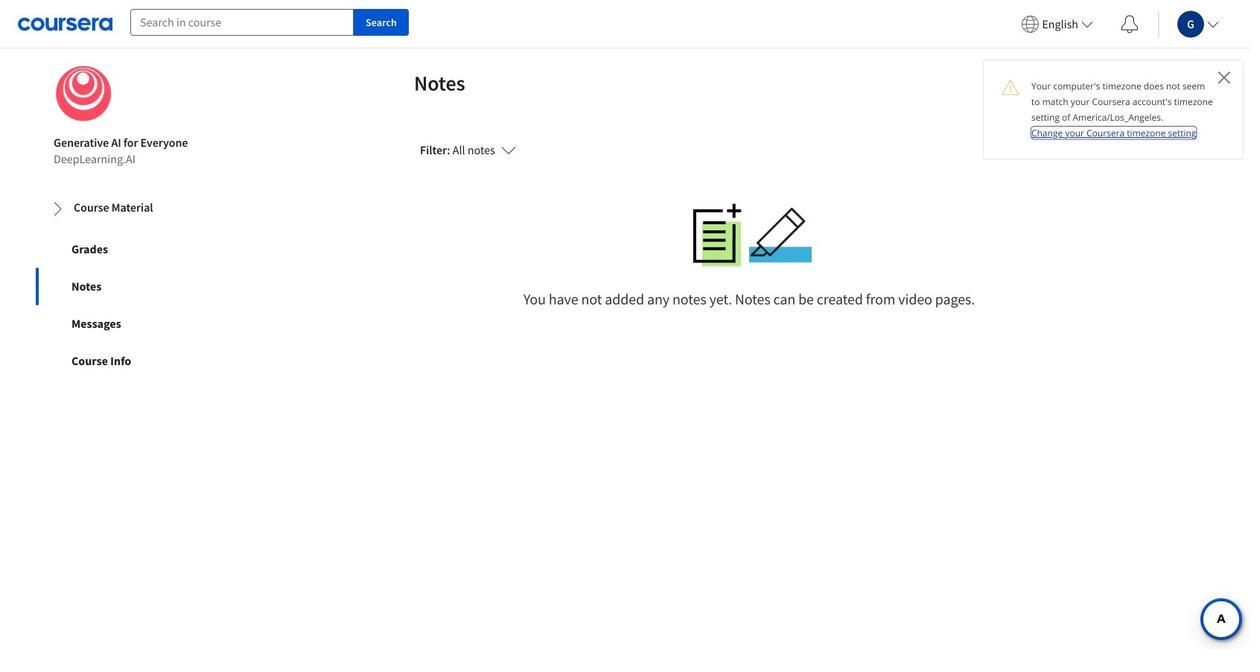 Task type: vqa. For each thing, say whether or not it's contained in the screenshot.
Help Center icon
yes



Task type: describe. For each thing, give the bounding box(es) containing it.
timezone mismatch warning modal dialog
[[984, 60, 1244, 159]]

help center image
[[1213, 610, 1231, 628]]



Task type: locate. For each thing, give the bounding box(es) containing it.
Search in course text field
[[130, 9, 354, 36]]

deeplearning.ai image
[[54, 64, 114, 123]]

take notes image
[[687, 204, 750, 266]]

coursera image
[[18, 12, 113, 36]]

highlight image
[[750, 204, 812, 266]]

menu
[[1016, 0, 1252, 48]]



